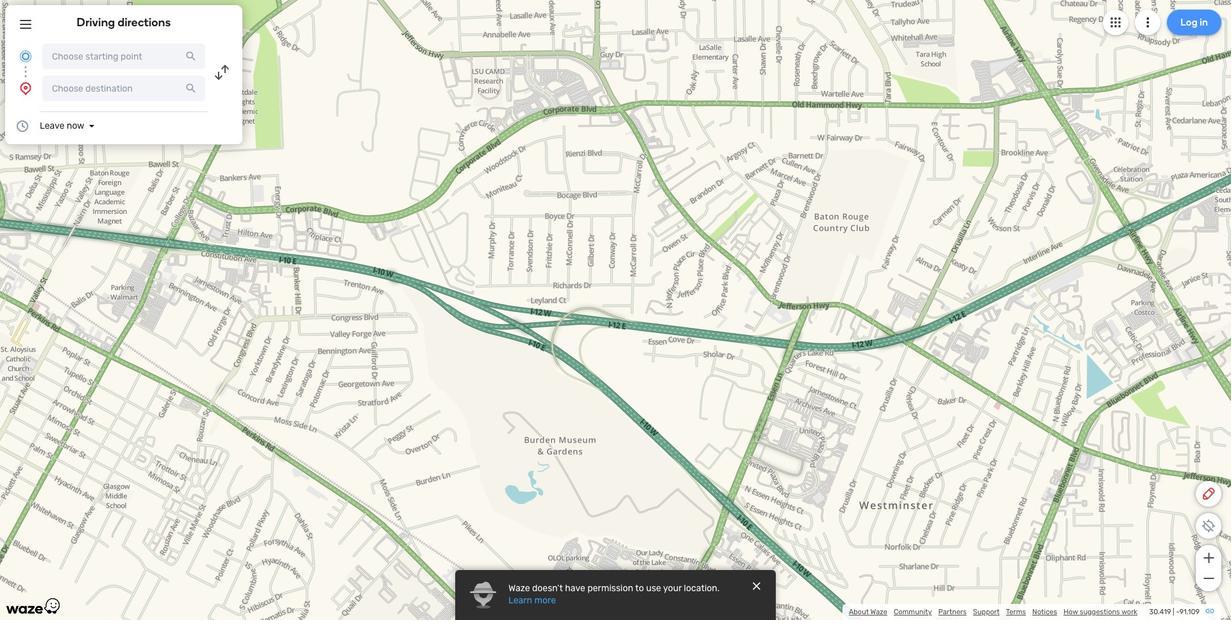 Task type: locate. For each thing, give the bounding box(es) containing it.
location image
[[18, 81, 33, 96]]

waze up learn
[[509, 584, 530, 595]]

directions
[[118, 15, 171, 30]]

1 vertical spatial waze
[[871, 609, 888, 617]]

about waze community partners support terms notices how suggestions work
[[849, 609, 1138, 617]]

have
[[565, 584, 586, 595]]

about
[[849, 609, 869, 617]]

-
[[1177, 609, 1180, 617]]

waze right about
[[871, 609, 888, 617]]

[missing "en.livemap.styleguide.close" translation] image
[[751, 581, 763, 593]]

now
[[67, 121, 84, 131]]

zoom in image
[[1201, 551, 1217, 566]]

community link
[[894, 609, 932, 617]]

0 horizontal spatial waze
[[509, 584, 530, 595]]

30.419 | -91.109
[[1150, 609, 1200, 617]]

community
[[894, 609, 932, 617]]

driving directions
[[77, 15, 171, 30]]

more
[[535, 596, 556, 607]]

partners
[[939, 609, 967, 617]]

1 horizontal spatial waze
[[871, 609, 888, 617]]

driving
[[77, 15, 115, 30]]

0 vertical spatial waze
[[509, 584, 530, 595]]

leave
[[40, 121, 64, 131]]

30.419
[[1150, 609, 1172, 617]]

link image
[[1205, 607, 1216, 617]]

notices link
[[1033, 609, 1058, 617]]

permission
[[588, 584, 634, 595]]

support
[[973, 609, 1000, 617]]

91.109
[[1180, 609, 1200, 617]]

to
[[636, 584, 644, 595]]

terms
[[1006, 609, 1026, 617]]

waze
[[509, 584, 530, 595], [871, 609, 888, 617]]

how
[[1064, 609, 1079, 617]]

use
[[646, 584, 661, 595]]

leave now
[[40, 121, 84, 131]]



Task type: vqa. For each thing, say whether or not it's contained in the screenshot.
'ภาษาไทย' link
no



Task type: describe. For each thing, give the bounding box(es) containing it.
support link
[[973, 609, 1000, 617]]

terms link
[[1006, 609, 1026, 617]]

waze doesn't have permission to use your location. learn more
[[509, 584, 720, 607]]

partners link
[[939, 609, 967, 617]]

learn more link
[[509, 596, 556, 607]]

how suggestions work link
[[1064, 609, 1138, 617]]

suggestions
[[1080, 609, 1120, 617]]

doesn't
[[532, 584, 563, 595]]

zoom out image
[[1201, 572, 1217, 587]]

pencil image
[[1201, 487, 1217, 502]]

Choose starting point text field
[[42, 44, 205, 69]]

about waze link
[[849, 609, 888, 617]]

your
[[663, 584, 682, 595]]

waze inside 'waze doesn't have permission to use your location. learn more'
[[509, 584, 530, 595]]

|
[[1173, 609, 1175, 617]]

clock image
[[15, 119, 30, 134]]

learn
[[509, 596, 532, 607]]

Choose destination text field
[[42, 76, 205, 101]]

location.
[[684, 584, 720, 595]]

current location image
[[18, 49, 33, 64]]

notices
[[1033, 609, 1058, 617]]

work
[[1122, 609, 1138, 617]]



